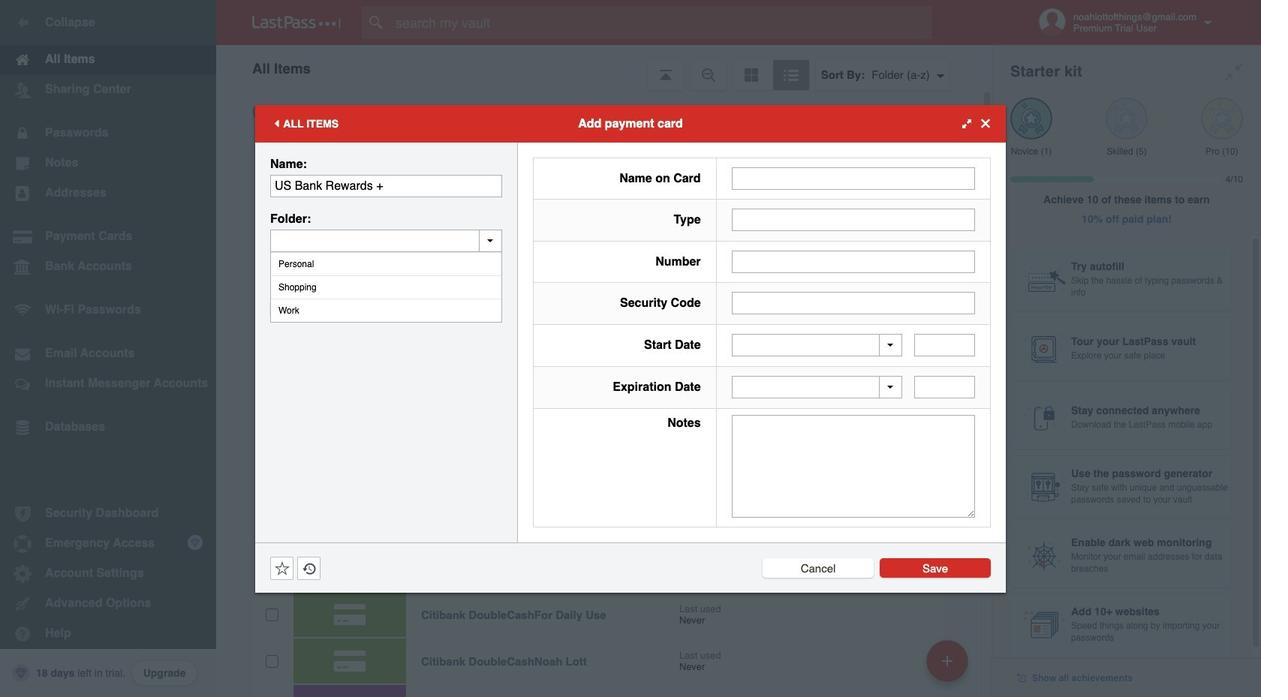 Task type: locate. For each thing, give the bounding box(es) containing it.
lastpass image
[[252, 16, 341, 29]]

dialog
[[255, 105, 1006, 593]]

Search search field
[[362, 6, 962, 39]]

None text field
[[270, 175, 502, 197], [732, 251, 975, 273], [914, 376, 975, 399], [270, 175, 502, 197], [732, 251, 975, 273], [914, 376, 975, 399]]

None text field
[[732, 167, 975, 190], [732, 209, 975, 231], [270, 229, 502, 252], [732, 292, 975, 315], [914, 334, 975, 357], [732, 415, 975, 518], [732, 167, 975, 190], [732, 209, 975, 231], [270, 229, 502, 252], [732, 292, 975, 315], [914, 334, 975, 357], [732, 415, 975, 518]]

new item navigation
[[921, 636, 977, 697]]

main navigation navigation
[[0, 0, 216, 697]]



Task type: vqa. For each thing, say whether or not it's contained in the screenshot.
Main navigation navigation
yes



Task type: describe. For each thing, give the bounding box(es) containing it.
vault options navigation
[[216, 45, 992, 90]]

search my vault text field
[[362, 6, 962, 39]]

new item image
[[942, 656, 953, 666]]



